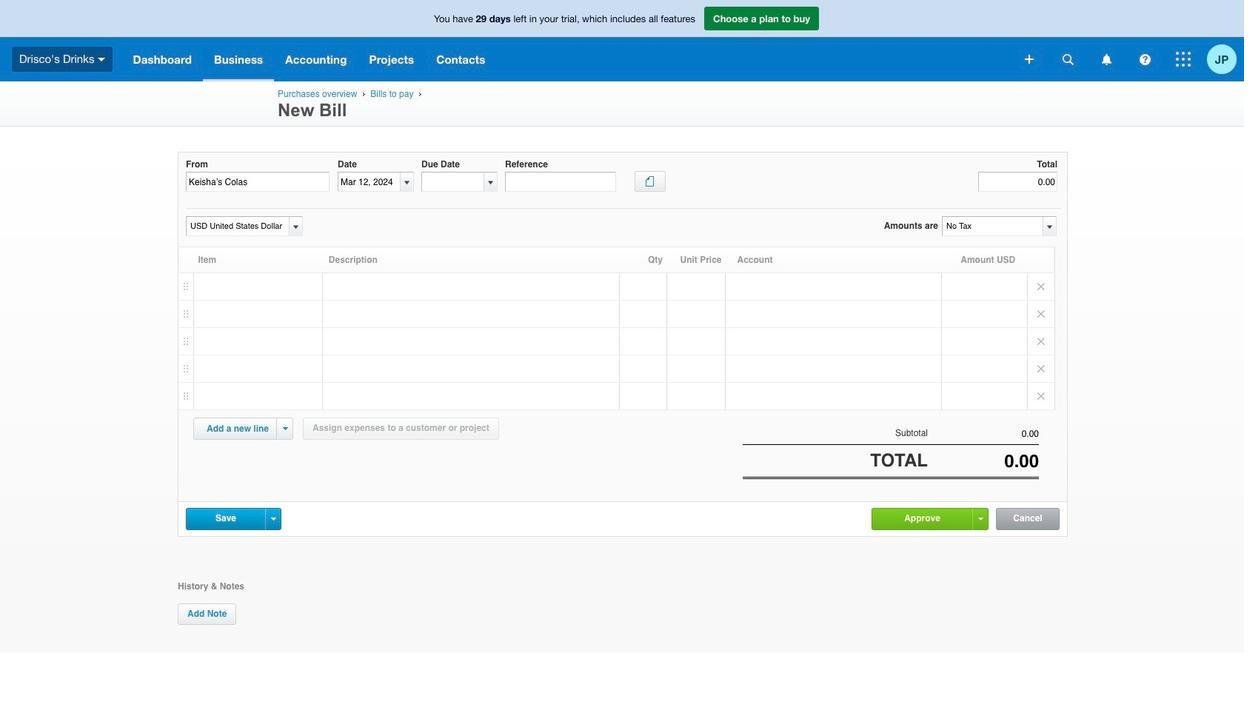 Task type: vqa. For each thing, say whether or not it's contained in the screenshot.
fourth Actions image from the bottom
no



Task type: describe. For each thing, give the bounding box(es) containing it.
0 horizontal spatial svg image
[[98, 58, 105, 61]]

0 horizontal spatial svg image
[[1025, 55, 1034, 64]]

1 delete line item image from the top
[[1028, 328, 1055, 355]]

2 delete line item image from the top
[[1028, 301, 1055, 327]]

more approve options... image
[[978, 517, 983, 520]]

1 horizontal spatial svg image
[[1102, 54, 1111, 65]]

2 delete line item image from the top
[[1028, 383, 1055, 410]]

more add line options... image
[[283, 427, 288, 430]]



Task type: locate. For each thing, give the bounding box(es) containing it.
2 vertical spatial delete line item image
[[1028, 356, 1055, 382]]

0 vertical spatial delete line item image
[[1028, 273, 1055, 300]]

2 horizontal spatial svg image
[[1139, 54, 1151, 65]]

2 horizontal spatial svg image
[[1176, 52, 1191, 67]]

3 delete line item image from the top
[[1028, 356, 1055, 382]]

1 vertical spatial delete line item image
[[1028, 301, 1055, 327]]

banner
[[0, 0, 1244, 81]]

None text field
[[505, 172, 616, 192], [338, 173, 400, 191], [187, 217, 287, 236], [943, 217, 1042, 236], [928, 451, 1039, 472], [505, 172, 616, 192], [338, 173, 400, 191], [187, 217, 287, 236], [943, 217, 1042, 236], [928, 451, 1039, 472]]

None text field
[[186, 172, 330, 192], [978, 172, 1058, 192], [422, 173, 484, 191], [928, 429, 1039, 439], [186, 172, 330, 192], [978, 172, 1058, 192], [422, 173, 484, 191], [928, 429, 1039, 439]]

svg image
[[1176, 52, 1191, 67], [1062, 54, 1074, 65], [1025, 55, 1034, 64]]

delete line item image
[[1028, 328, 1055, 355], [1028, 383, 1055, 410]]

delete line item image
[[1028, 273, 1055, 300], [1028, 301, 1055, 327], [1028, 356, 1055, 382]]

1 delete line item image from the top
[[1028, 273, 1055, 300]]

more save options... image
[[271, 517, 276, 520]]

1 vertical spatial delete line item image
[[1028, 383, 1055, 410]]

0 vertical spatial delete line item image
[[1028, 328, 1055, 355]]

1 horizontal spatial svg image
[[1062, 54, 1074, 65]]

svg image
[[1102, 54, 1111, 65], [1139, 54, 1151, 65], [98, 58, 105, 61]]



